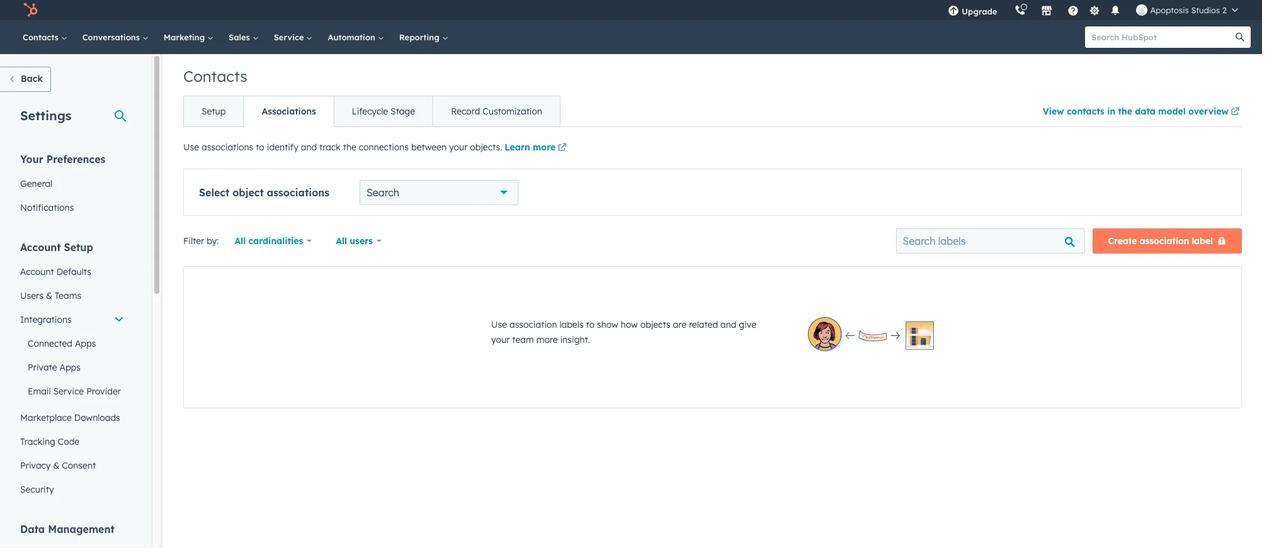 Task type: describe. For each thing, give the bounding box(es) containing it.
preferences
[[46, 153, 105, 166]]

show
[[597, 319, 619, 331]]

stage
[[391, 106, 415, 117]]

sales link
[[221, 20, 266, 54]]

security
[[20, 484, 54, 496]]

label
[[1192, 236, 1213, 247]]

record
[[451, 106, 480, 117]]

create
[[1108, 236, 1137, 247]]

users
[[20, 290, 43, 302]]

learn more link
[[505, 141, 569, 156]]

view
[[1043, 106, 1064, 117]]

tracking
[[20, 437, 55, 448]]

account defaults link
[[13, 260, 132, 284]]

view contacts in the data model overview link
[[1043, 98, 1242, 127]]

all users
[[336, 236, 373, 247]]

code
[[58, 437, 80, 448]]

0 vertical spatial your
[[449, 142, 468, 153]]

identify
[[267, 142, 298, 153]]

link opens in a new window image
[[1231, 108, 1240, 117]]

object
[[233, 186, 264, 199]]

users & teams link
[[13, 284, 132, 308]]

marketplace downloads link
[[13, 406, 132, 430]]

learn more
[[505, 142, 556, 153]]

automation link
[[320, 20, 392, 54]]

notifications
[[20, 202, 74, 214]]

privacy & consent link
[[13, 454, 132, 478]]

associations
[[262, 106, 316, 117]]

search button
[[360, 180, 519, 205]]

service inside service link
[[274, 32, 306, 42]]

search image
[[1236, 33, 1245, 42]]

cardinalities
[[249, 236, 303, 247]]

association for labels
[[510, 319, 557, 331]]

and inside use association labels to show how objects are related and give your team more insight.
[[721, 319, 737, 331]]

defaults
[[57, 266, 91, 278]]

account defaults
[[20, 266, 91, 278]]

search button
[[1230, 26, 1251, 48]]

apoptosis
[[1151, 5, 1189, 15]]

use for use associations to identify and track the connections between your objects.
[[183, 142, 199, 153]]

search
[[367, 186, 399, 199]]

model
[[1159, 106, 1186, 117]]

marketplaces button
[[1034, 0, 1061, 20]]

connected
[[28, 338, 72, 350]]

Search HubSpot search field
[[1085, 26, 1240, 48]]

in
[[1108, 106, 1116, 117]]

association for label
[[1140, 236, 1190, 247]]

apps for private apps
[[60, 362, 81, 374]]

& for privacy
[[53, 461, 59, 472]]

general
[[20, 178, 52, 190]]

marketplaces image
[[1042, 6, 1053, 17]]

downloads
[[74, 413, 120, 424]]

privacy & consent
[[20, 461, 96, 472]]

hubspot image
[[23, 3, 38, 18]]

Search labels search field
[[896, 229, 1085, 254]]

give
[[739, 319, 757, 331]]

0 horizontal spatial to
[[256, 142, 264, 153]]

marketplace
[[20, 413, 72, 424]]

all cardinalities button
[[226, 229, 320, 254]]

0 horizontal spatial associations
[[202, 142, 253, 153]]

lifecycle
[[352, 106, 388, 117]]

create association label
[[1108, 236, 1213, 247]]

teams
[[55, 290, 81, 302]]

back
[[21, 73, 43, 84]]

0 vertical spatial and
[[301, 142, 317, 153]]

upgrade
[[962, 6, 998, 16]]

marketing
[[164, 32, 207, 42]]

associations link
[[243, 96, 334, 127]]

tracking code link
[[13, 430, 132, 454]]

are
[[673, 319, 687, 331]]

team
[[512, 335, 534, 346]]

email service provider
[[28, 386, 121, 398]]

all cardinalities
[[235, 236, 303, 247]]

provider
[[86, 386, 121, 398]]

all users button
[[328, 229, 390, 254]]

0 vertical spatial contacts
[[23, 32, 61, 42]]

& for users
[[46, 290, 52, 302]]

objects
[[641, 319, 671, 331]]

marketing link
[[156, 20, 221, 54]]

record customization
[[451, 106, 542, 117]]

back link
[[0, 67, 51, 92]]

users
[[350, 236, 373, 247]]

labels
[[560, 319, 584, 331]]

connected apps link
[[13, 332, 132, 356]]

by:
[[207, 236, 219, 247]]

track
[[319, 142, 341, 153]]

contacts
[[1067, 106, 1105, 117]]

apps for connected apps
[[75, 338, 96, 350]]

1 vertical spatial contacts
[[183, 67, 247, 86]]

1 vertical spatial associations
[[267, 186, 330, 199]]



Task type: locate. For each thing, give the bounding box(es) containing it.
the right in
[[1118, 106, 1133, 117]]

your left "objects."
[[449, 142, 468, 153]]

reporting
[[399, 32, 442, 42]]

tara schultz image
[[1137, 4, 1148, 16]]

0 horizontal spatial service
[[53, 386, 84, 398]]

1 horizontal spatial to
[[586, 319, 595, 331]]

integrations
[[20, 314, 72, 326]]

menu item
[[1006, 0, 1009, 20]]

contacts up setup "link"
[[183, 67, 247, 86]]

your
[[449, 142, 468, 153], [491, 335, 510, 346]]

data management
[[20, 524, 114, 536]]

0 vertical spatial setup
[[202, 106, 226, 117]]

0 horizontal spatial and
[[301, 142, 317, 153]]

all for all users
[[336, 236, 347, 247]]

0 vertical spatial to
[[256, 142, 264, 153]]

to left show
[[586, 319, 595, 331]]

1 horizontal spatial association
[[1140, 236, 1190, 247]]

association up team
[[510, 319, 557, 331]]

help image
[[1068, 6, 1079, 17]]

1 account from the top
[[20, 241, 61, 254]]

settings image
[[1089, 5, 1101, 17]]

account up users
[[20, 266, 54, 278]]

navigation
[[183, 96, 561, 127]]

1 horizontal spatial &
[[53, 461, 59, 472]]

1 horizontal spatial contacts
[[183, 67, 247, 86]]

0 vertical spatial service
[[274, 32, 306, 42]]

use for use association labels to show how objects are related and give your team more insight.
[[491, 319, 507, 331]]

account for account setup
[[20, 241, 61, 254]]

reporting link
[[392, 20, 456, 54]]

account setup element
[[13, 241, 132, 502]]

1 vertical spatial use
[[491, 319, 507, 331]]

all
[[235, 236, 246, 247], [336, 236, 347, 247]]

0 vertical spatial account
[[20, 241, 61, 254]]

connected apps
[[28, 338, 96, 350]]

1 horizontal spatial setup
[[202, 106, 226, 117]]

setup
[[202, 106, 226, 117], [64, 241, 93, 254]]

use
[[183, 142, 199, 153], [491, 319, 507, 331]]

security link
[[13, 478, 132, 502]]

create association label button
[[1093, 229, 1242, 254]]

more right team
[[537, 335, 558, 346]]

your preferences element
[[13, 152, 132, 220]]

private
[[28, 362, 57, 374]]

0 vertical spatial more
[[533, 142, 556, 153]]

the right track
[[343, 142, 356, 153]]

lifecycle stage
[[352, 106, 415, 117]]

and
[[301, 142, 317, 153], [721, 319, 737, 331]]

to
[[256, 142, 264, 153], [586, 319, 595, 331]]

your preferences
[[20, 153, 105, 166]]

sales
[[229, 32, 252, 42]]

privacy
[[20, 461, 51, 472]]

1 vertical spatial and
[[721, 319, 737, 331]]

account inside account defaults link
[[20, 266, 54, 278]]

1 horizontal spatial all
[[336, 236, 347, 247]]

& right privacy
[[53, 461, 59, 472]]

private apps
[[28, 362, 81, 374]]

management
[[48, 524, 114, 536]]

0 vertical spatial associations
[[202, 142, 253, 153]]

select object associations
[[199, 186, 330, 199]]

your inside use association labels to show how objects are related and give your team more insight.
[[491, 335, 510, 346]]

upgrade image
[[948, 6, 960, 17]]

all left users
[[336, 236, 347, 247]]

data management element
[[20, 523, 132, 549]]

1 vertical spatial setup
[[64, 241, 93, 254]]

1 horizontal spatial use
[[491, 319, 507, 331]]

connections
[[359, 142, 409, 153]]

1 horizontal spatial the
[[1118, 106, 1133, 117]]

help button
[[1063, 0, 1084, 20]]

associations down identify
[[267, 186, 330, 199]]

menu containing apoptosis studios 2
[[940, 0, 1247, 20]]

setup link
[[184, 96, 243, 127]]

0 horizontal spatial contacts
[[23, 32, 61, 42]]

link opens in a new window image inside the view contacts in the data model overview link
[[1231, 105, 1240, 120]]

marketplace downloads
[[20, 413, 120, 424]]

2
[[1223, 5, 1227, 15]]

0 horizontal spatial &
[[46, 290, 52, 302]]

1 vertical spatial &
[[53, 461, 59, 472]]

2 all from the left
[[336, 236, 347, 247]]

more inside use association labels to show how objects are related and give your team more insight.
[[537, 335, 558, 346]]

associations
[[202, 142, 253, 153], [267, 186, 330, 199]]

service right "sales" link
[[274, 32, 306, 42]]

navigation containing setup
[[183, 96, 561, 127]]

1 vertical spatial more
[[537, 335, 558, 346]]

1 vertical spatial to
[[586, 319, 595, 331]]

your left team
[[491, 335, 510, 346]]

association inside button
[[1140, 236, 1190, 247]]

settings
[[20, 108, 72, 123]]

hubspot link
[[15, 3, 47, 18]]

apoptosis studios 2 button
[[1129, 0, 1246, 20]]

tracking code
[[20, 437, 80, 448]]

&
[[46, 290, 52, 302], [53, 461, 59, 472]]

apps inside 'connected apps' link
[[75, 338, 96, 350]]

1 vertical spatial account
[[20, 266, 54, 278]]

the
[[1118, 106, 1133, 117], [343, 142, 356, 153]]

all right by:
[[235, 236, 246, 247]]

service link
[[266, 20, 320, 54]]

0 vertical spatial the
[[1118, 106, 1133, 117]]

associations down setup "link"
[[202, 142, 253, 153]]

general link
[[13, 172, 132, 196]]

& right users
[[46, 290, 52, 302]]

studios
[[1192, 5, 1220, 15]]

select
[[199, 186, 229, 199]]

account for account defaults
[[20, 266, 54, 278]]

0 horizontal spatial your
[[449, 142, 468, 153]]

account setup
[[20, 241, 93, 254]]

association inside use association labels to show how objects are related and give your team more insight.
[[510, 319, 557, 331]]

0 vertical spatial &
[[46, 290, 52, 302]]

record customization link
[[433, 96, 560, 127]]

0 horizontal spatial the
[[343, 142, 356, 153]]

private apps link
[[13, 356, 132, 380]]

filter
[[183, 236, 204, 247]]

link opens in a new window image
[[1231, 105, 1240, 120], [558, 141, 567, 156], [558, 144, 567, 153]]

conversations link
[[75, 20, 156, 54]]

1 all from the left
[[235, 236, 246, 247]]

service down private apps link
[[53, 386, 84, 398]]

1 vertical spatial the
[[343, 142, 356, 153]]

users & teams
[[20, 290, 81, 302]]

to inside use association labels to show how objects are related and give your team more insight.
[[586, 319, 595, 331]]

use inside use association labels to show how objects are related and give your team more insight.
[[491, 319, 507, 331]]

1 vertical spatial service
[[53, 386, 84, 398]]

link opens in a new window image inside learn more link
[[558, 144, 567, 153]]

between
[[411, 142, 447, 153]]

association left 'label'
[[1140, 236, 1190, 247]]

menu
[[940, 0, 1247, 20]]

contacts link
[[15, 20, 75, 54]]

0 horizontal spatial association
[[510, 319, 557, 331]]

0 horizontal spatial setup
[[64, 241, 93, 254]]

1 vertical spatial apps
[[60, 362, 81, 374]]

how
[[621, 319, 638, 331]]

use association labels to show how objects are related and give your team more insight.
[[491, 319, 757, 346]]

all for all cardinalities
[[235, 236, 246, 247]]

view contacts in the data model overview
[[1043, 106, 1229, 117]]

contacts down hubspot link
[[23, 32, 61, 42]]

overview
[[1189, 106, 1229, 117]]

1 horizontal spatial associations
[[267, 186, 330, 199]]

& inside "link"
[[46, 290, 52, 302]]

apps up private apps link
[[75, 338, 96, 350]]

apoptosis studios 2
[[1151, 5, 1227, 15]]

account
[[20, 241, 61, 254], [20, 266, 54, 278]]

apps inside private apps link
[[60, 362, 81, 374]]

related
[[689, 319, 718, 331]]

0 horizontal spatial all
[[235, 236, 246, 247]]

1 horizontal spatial your
[[491, 335, 510, 346]]

service inside email service provider link
[[53, 386, 84, 398]]

2 account from the top
[[20, 266, 54, 278]]

to left identify
[[256, 142, 264, 153]]

email service provider link
[[13, 380, 132, 404]]

0 vertical spatial association
[[1140, 236, 1190, 247]]

and left track
[[301, 142, 317, 153]]

apps down 'connected apps' link
[[60, 362, 81, 374]]

insight.
[[560, 335, 590, 346]]

apps
[[75, 338, 96, 350], [60, 362, 81, 374]]

data
[[1135, 106, 1156, 117]]

0 vertical spatial apps
[[75, 338, 96, 350]]

calling icon button
[[1010, 2, 1032, 18]]

1 vertical spatial association
[[510, 319, 557, 331]]

1 horizontal spatial and
[[721, 319, 737, 331]]

account up account defaults
[[20, 241, 61, 254]]

your
[[20, 153, 43, 166]]

and left 'give'
[[721, 319, 737, 331]]

notifications image
[[1110, 6, 1122, 17]]

0 horizontal spatial use
[[183, 142, 199, 153]]

integrations button
[[13, 308, 132, 332]]

notifications link
[[13, 196, 132, 220]]

objects.
[[470, 142, 502, 153]]

1 vertical spatial your
[[491, 335, 510, 346]]

consent
[[62, 461, 96, 472]]

calling icon image
[[1015, 5, 1027, 16]]

0 vertical spatial use
[[183, 142, 199, 153]]

setup inside "link"
[[202, 106, 226, 117]]

learn
[[505, 142, 530, 153]]

1 horizontal spatial service
[[274, 32, 306, 42]]

more right learn
[[533, 142, 556, 153]]



Task type: vqa. For each thing, say whether or not it's contained in the screenshot.
the topmost &
yes



